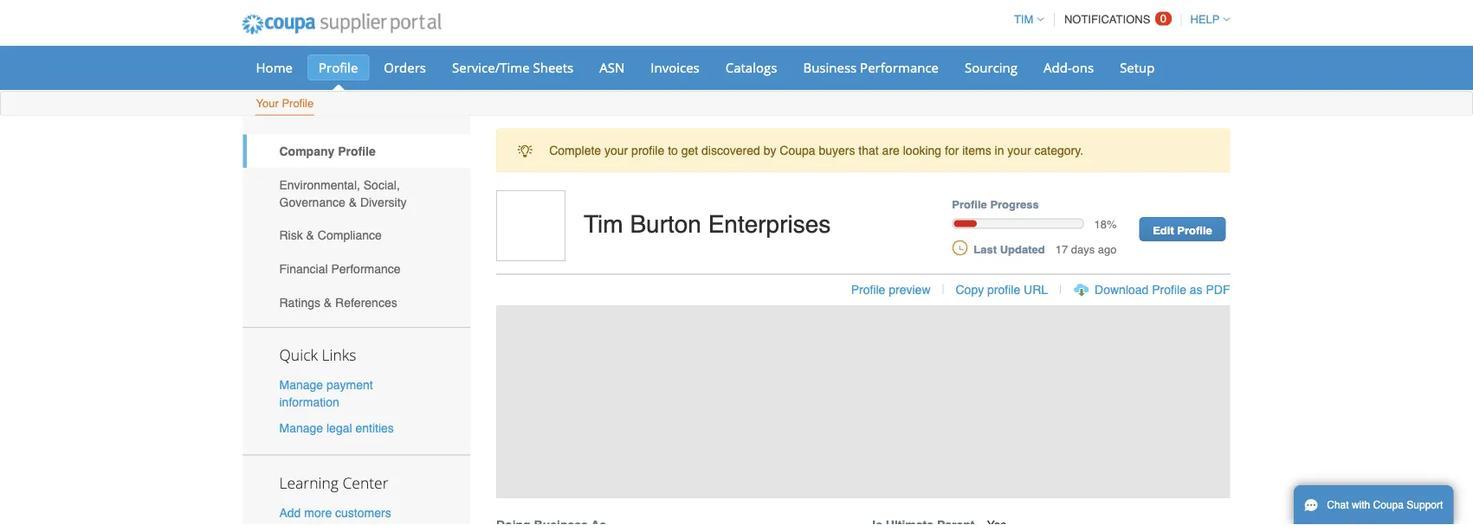 Task type: describe. For each thing, give the bounding box(es) containing it.
0
[[1161, 12, 1167, 25]]

customers
[[335, 506, 391, 520]]

risk & compliance
[[279, 229, 382, 243]]

service/time sheets
[[452, 58, 574, 76]]

business
[[804, 58, 857, 76]]

ons
[[1072, 58, 1094, 76]]

financial performance link
[[243, 253, 470, 286]]

url
[[1024, 283, 1049, 297]]

profile up social,
[[338, 145, 376, 158]]

performance for financial performance
[[331, 262, 401, 276]]

profile link
[[308, 55, 369, 81]]

help link
[[1183, 13, 1231, 26]]

governance
[[279, 195, 346, 209]]

your profile
[[256, 97, 314, 110]]

profile preview
[[851, 283, 931, 297]]

social,
[[364, 178, 400, 192]]

tim for tim burton enterprises
[[584, 211, 624, 238]]

burton
[[630, 211, 702, 238]]

your profile link
[[255, 93, 315, 116]]

are
[[883, 144, 900, 157]]

that
[[859, 144, 879, 157]]

environmental,
[[279, 178, 360, 192]]

ratings & references link
[[243, 286, 470, 320]]

copy profile url
[[956, 283, 1049, 297]]

complete your profile to get discovered by coupa buyers that are looking for items in your category. alert
[[496, 129, 1231, 172]]

& for compliance
[[306, 229, 314, 243]]

manage payment information link
[[279, 379, 373, 410]]

risk
[[279, 229, 303, 243]]

risk & compliance link
[[243, 219, 470, 253]]

copy
[[956, 283, 984, 297]]

tim burton enterprises image
[[496, 191, 566, 262]]

copy profile url button
[[956, 281, 1049, 299]]

coupa supplier portal image
[[230, 3, 453, 46]]

financial performance
[[279, 262, 401, 276]]

manage payment information
[[279, 379, 373, 410]]

navigation containing notifications 0
[[1007, 3, 1231, 36]]

updated
[[1000, 243, 1046, 256]]

more
[[304, 506, 332, 520]]

service/time sheets link
[[441, 55, 585, 81]]

tim link
[[1007, 13, 1044, 26]]

progress
[[991, 198, 1040, 211]]

18%
[[1095, 218, 1117, 231]]

tim burton enterprises
[[584, 211, 831, 238]]

last updated
[[974, 243, 1046, 256]]

tim burton enterprises banner
[[490, 191, 1249, 526]]

coupa inside complete your profile to get discovered by coupa buyers that are looking for items in your category. 'alert'
[[780, 144, 816, 157]]

background image
[[496, 306, 1231, 499]]

with
[[1353, 500, 1371, 512]]

entities
[[356, 421, 394, 435]]

support
[[1407, 500, 1444, 512]]

tim for tim
[[1015, 13, 1034, 26]]

add
[[279, 506, 301, 520]]

performance for business performance
[[861, 58, 939, 76]]

sourcing
[[965, 58, 1018, 76]]

add more customers link
[[279, 506, 391, 520]]

edit
[[1153, 224, 1175, 237]]

get
[[682, 144, 699, 157]]

learning center
[[279, 473, 389, 493]]

last
[[974, 243, 997, 256]]

home link
[[245, 55, 304, 81]]

manage for manage payment information
[[279, 379, 323, 393]]

orders link
[[373, 55, 438, 81]]

add-ons link
[[1033, 55, 1106, 81]]

help
[[1191, 13, 1220, 26]]

download profile as pdf
[[1095, 283, 1231, 297]]

profile preview link
[[851, 283, 931, 297]]

company profile
[[279, 145, 376, 158]]

17 days ago
[[1056, 243, 1117, 256]]

orders
[[384, 58, 426, 76]]

complete
[[550, 144, 601, 157]]

download profile as pdf button
[[1095, 281, 1231, 299]]

2 your from the left
[[1008, 144, 1032, 157]]

sourcing link
[[954, 55, 1029, 81]]



Task type: locate. For each thing, give the bounding box(es) containing it.
manage for manage legal entities
[[279, 421, 323, 435]]

notifications
[[1065, 13, 1151, 26]]

category.
[[1035, 144, 1084, 157]]

0 vertical spatial performance
[[861, 58, 939, 76]]

profile inside button
[[988, 283, 1021, 297]]

edit profile
[[1153, 224, 1213, 237]]

catalogs
[[726, 58, 778, 76]]

manage legal entities
[[279, 421, 394, 435]]

manage down information
[[279, 421, 323, 435]]

financial
[[279, 262, 328, 276]]

chat with coupa support
[[1328, 500, 1444, 512]]

profile
[[632, 144, 665, 157], [988, 283, 1021, 297]]

1 vertical spatial performance
[[331, 262, 401, 276]]

home
[[256, 58, 293, 76]]

1 vertical spatial manage
[[279, 421, 323, 435]]

enterprises
[[708, 211, 831, 238]]

& right risk
[[306, 229, 314, 243]]

profile inside 'alert'
[[632, 144, 665, 157]]

17
[[1056, 243, 1068, 256]]

profile right edit in the right top of the page
[[1178, 224, 1213, 237]]

1 horizontal spatial coupa
[[1374, 500, 1405, 512]]

legal
[[327, 421, 352, 435]]

sheets
[[533, 58, 574, 76]]

preview
[[889, 283, 931, 297]]

0 vertical spatial profile
[[632, 144, 665, 157]]

& right ratings
[[324, 296, 332, 310]]

company
[[279, 145, 335, 158]]

1 horizontal spatial tim
[[1015, 13, 1034, 26]]

information
[[279, 396, 339, 410]]

profile left preview
[[851, 283, 886, 297]]

profile left url
[[988, 283, 1021, 297]]

1 manage from the top
[[279, 379, 323, 393]]

quick links
[[279, 345, 356, 366]]

business performance link
[[792, 55, 951, 81]]

1 vertical spatial coupa
[[1374, 500, 1405, 512]]

0 horizontal spatial tim
[[584, 211, 624, 238]]

&
[[349, 195, 357, 209], [306, 229, 314, 243], [324, 296, 332, 310]]

profile inside button
[[1153, 283, 1187, 297]]

tim up sourcing
[[1015, 13, 1034, 26]]

1 vertical spatial profile
[[988, 283, 1021, 297]]

ago
[[1099, 243, 1117, 256]]

your
[[605, 144, 628, 157], [1008, 144, 1032, 157]]

coupa right with
[[1374, 500, 1405, 512]]

by
[[764, 144, 777, 157]]

0 vertical spatial tim
[[1015, 13, 1034, 26]]

1 horizontal spatial &
[[324, 296, 332, 310]]

1 horizontal spatial your
[[1008, 144, 1032, 157]]

chat
[[1328, 500, 1350, 512]]

manage up information
[[279, 379, 323, 393]]

profile down coupa supplier portal image
[[319, 58, 358, 76]]

complete your profile to get discovered by coupa buyers that are looking for items in your category.
[[550, 144, 1084, 157]]

in
[[995, 144, 1005, 157]]

1 horizontal spatial performance
[[861, 58, 939, 76]]

learning
[[279, 473, 339, 493]]

0 horizontal spatial your
[[605, 144, 628, 157]]

to
[[668, 144, 678, 157]]

catalogs link
[[715, 55, 789, 81]]

0 vertical spatial coupa
[[780, 144, 816, 157]]

download
[[1095, 283, 1149, 297]]

performance up references
[[331, 262, 401, 276]]

add more customers
[[279, 506, 391, 520]]

your right in
[[1008, 144, 1032, 157]]

2 horizontal spatial &
[[349, 195, 357, 209]]

manage legal entities link
[[279, 421, 394, 435]]

profile left the to
[[632, 144, 665, 157]]

0 horizontal spatial performance
[[331, 262, 401, 276]]

tim inside 'tim burton enterprises' banner
[[584, 211, 624, 238]]

1 vertical spatial tim
[[584, 211, 624, 238]]

discovered
[[702, 144, 761, 157]]

& inside environmental, social, governance & diversity
[[349, 195, 357, 209]]

2 manage from the top
[[279, 421, 323, 435]]

& left diversity
[[349, 195, 357, 209]]

invoices link
[[640, 55, 711, 81]]

profile
[[319, 58, 358, 76], [282, 97, 314, 110], [338, 145, 376, 158], [953, 198, 988, 211], [1178, 224, 1213, 237], [851, 283, 886, 297], [1153, 283, 1187, 297]]

ratings
[[279, 296, 321, 310]]

for
[[945, 144, 959, 157]]

manage inside manage payment information
[[279, 379, 323, 393]]

0 horizontal spatial coupa
[[780, 144, 816, 157]]

& for references
[[324, 296, 332, 310]]

chat with coupa support button
[[1295, 486, 1454, 526]]

ratings & references
[[279, 296, 397, 310]]

setup
[[1120, 58, 1155, 76]]

asn
[[600, 58, 625, 76]]

payment
[[327, 379, 373, 393]]

0 horizontal spatial &
[[306, 229, 314, 243]]

setup link
[[1109, 55, 1167, 81]]

coupa inside chat with coupa support button
[[1374, 500, 1405, 512]]

1 horizontal spatial profile
[[988, 283, 1021, 297]]

profile left as
[[1153, 283, 1187, 297]]

links
[[322, 345, 356, 366]]

0 vertical spatial manage
[[279, 379, 323, 393]]

center
[[343, 473, 389, 493]]

diversity
[[360, 195, 407, 209]]

days
[[1072, 243, 1095, 256]]

company profile link
[[243, 135, 470, 168]]

compliance
[[318, 229, 382, 243]]

profile left progress
[[953, 198, 988, 211]]

coupa
[[780, 144, 816, 157], [1374, 500, 1405, 512]]

profile progress
[[953, 198, 1040, 211]]

items
[[963, 144, 992, 157]]

tim left burton
[[584, 211, 624, 238]]

2 vertical spatial &
[[324, 296, 332, 310]]

notifications 0
[[1065, 12, 1167, 26]]

performance
[[861, 58, 939, 76], [331, 262, 401, 276]]

as
[[1190, 283, 1203, 297]]

coupa right by
[[780, 144, 816, 157]]

navigation
[[1007, 3, 1231, 36]]

1 vertical spatial &
[[306, 229, 314, 243]]

tim
[[1015, 13, 1034, 26], [584, 211, 624, 238]]

performance right business
[[861, 58, 939, 76]]

service/time
[[452, 58, 530, 76]]

buyers
[[819, 144, 856, 157]]

your right the complete
[[605, 144, 628, 157]]

0 horizontal spatial profile
[[632, 144, 665, 157]]

1 your from the left
[[605, 144, 628, 157]]

0 vertical spatial &
[[349, 195, 357, 209]]

environmental, social, governance & diversity link
[[243, 168, 470, 219]]

looking
[[904, 144, 942, 157]]

invoices
[[651, 58, 700, 76]]

your
[[256, 97, 279, 110]]

asn link
[[589, 55, 636, 81]]

quick
[[279, 345, 318, 366]]

pdf
[[1207, 283, 1231, 297]]

profile right your
[[282, 97, 314, 110]]



Task type: vqa. For each thing, say whether or not it's contained in the screenshot.
first no from the bottom
no



